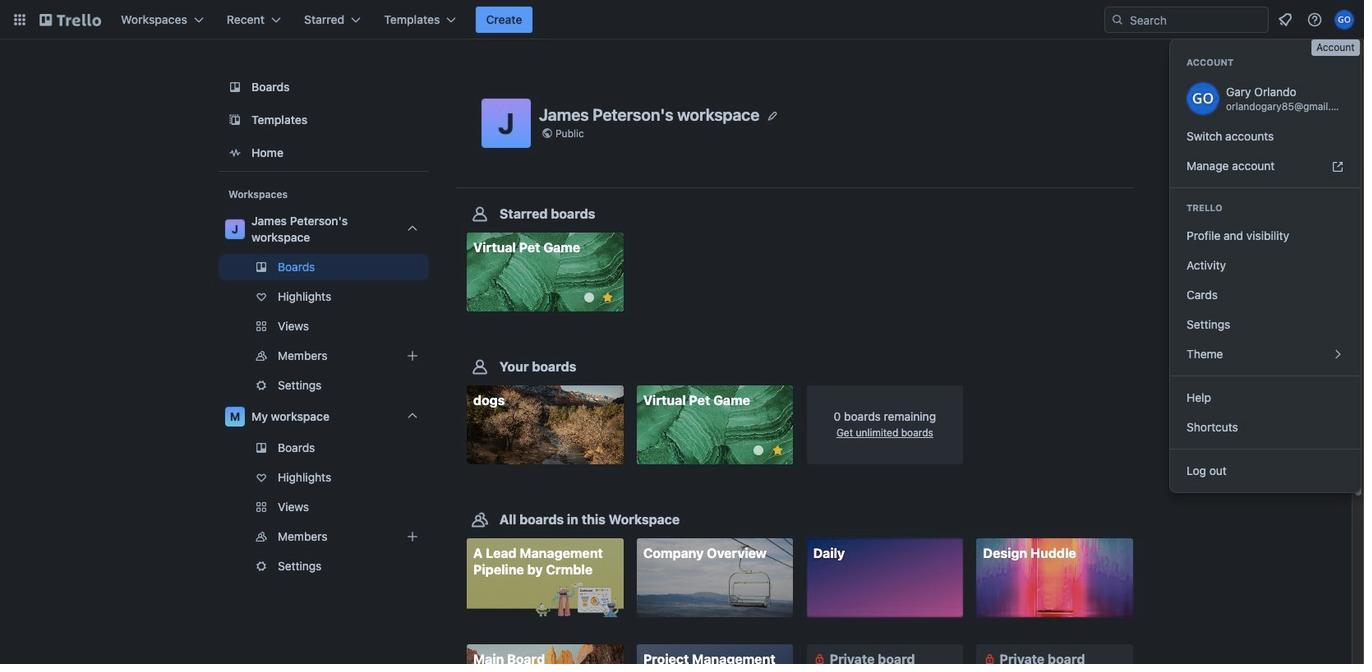 Task type: vqa. For each thing, say whether or not it's contained in the screenshot.
bottommost add Image
yes



Task type: describe. For each thing, give the bounding box(es) containing it.
2 sm image from the left
[[982, 651, 998, 664]]

click to unstar this board. it will be removed from your starred list. image
[[600, 290, 615, 305]]

gary orlando (garyorlando) image inside the primary element
[[1335, 10, 1355, 30]]

1 vertical spatial gary orlando (garyorlando) image
[[1187, 82, 1220, 115]]

back to home image
[[39, 7, 101, 33]]

Search field
[[1124, 8, 1268, 31]]

primary element
[[0, 0, 1364, 39]]

there is new activity on this board. image
[[584, 293, 594, 302]]

click to unstar this board. it will be removed from your starred list. image
[[770, 443, 785, 458]]

board image
[[225, 77, 245, 97]]



Task type: locate. For each thing, give the bounding box(es) containing it.
add image
[[403, 346, 422, 366]]

0 vertical spatial gary orlando (garyorlando) image
[[1335, 10, 1355, 30]]

template board image
[[225, 110, 245, 130]]

sm image
[[812, 651, 828, 664], [982, 651, 998, 664]]

0 horizontal spatial sm image
[[812, 651, 828, 664]]

gary orlando (garyorlando) image down search field
[[1187, 82, 1220, 115]]

open information menu image
[[1307, 12, 1323, 28]]

add image
[[403, 527, 422, 547]]

1 sm image from the left
[[812, 651, 828, 664]]

0 notifications image
[[1276, 10, 1295, 30]]

tooltip
[[1312, 39, 1360, 56]]

search image
[[1111, 13, 1124, 26]]

gary orlando (garyorlando) image
[[1335, 10, 1355, 30], [1187, 82, 1220, 115]]

0 horizontal spatial gary orlando (garyorlando) image
[[1187, 82, 1220, 115]]

home image
[[225, 143, 245, 163]]

1 horizontal spatial gary orlando (garyorlando) image
[[1335, 10, 1355, 30]]

there is new activity on this board. image
[[754, 446, 764, 456]]

1 horizontal spatial sm image
[[982, 651, 998, 664]]

gary orlando (garyorlando) image right the open information menu icon
[[1335, 10, 1355, 30]]



